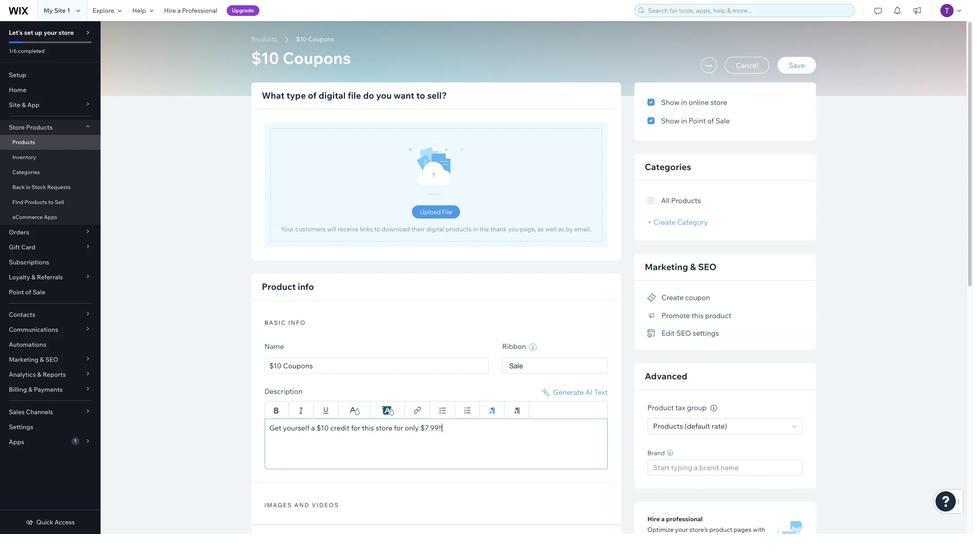 Task type: vqa. For each thing, say whether or not it's contained in the screenshot.
Member to the bottom
no



Task type: describe. For each thing, give the bounding box(es) containing it.
back
[[12, 184, 25, 191]]

hire for hire a professional
[[648, 516, 660, 524]]

point inside $10 coupons form
[[689, 116, 706, 125]]

of down online
[[708, 116, 714, 125]]

0 vertical spatial create
[[654, 218, 676, 227]]

billing & payments button
[[0, 383, 101, 398]]

orders
[[9, 229, 29, 236]]

products up ecommerce apps
[[24, 199, 47, 206]]

show for show in point of sale
[[661, 116, 680, 125]]

seo inside button
[[676, 329, 691, 338]]

download
[[382, 225, 410, 233]]

categories inside categories link
[[12, 169, 40, 176]]

loyalty
[[9, 274, 30, 281]]

orders button
[[0, 225, 101, 240]]

promote this product
[[662, 311, 732, 320]]

quick access
[[36, 519, 75, 527]]

sales channels button
[[0, 405, 101, 420]]

let's
[[9, 29, 23, 37]]

find products to sell
[[12, 199, 64, 206]]

store products button
[[0, 120, 101, 135]]

automations
[[9, 341, 46, 349]]

1 vertical spatial digital
[[426, 225, 444, 233]]

payments
[[34, 386, 63, 394]]

my site 1
[[44, 7, 70, 15]]

$10 coupons form
[[101, 21, 973, 535]]

0 horizontal spatial $10
[[251, 48, 279, 68]]

point inside sidebar element
[[9, 289, 24, 296]]

help
[[659, 534, 671, 535]]

show in online store
[[661, 98, 727, 107]]

0 vertical spatial apps
[[44, 214, 57, 221]]

edit
[[662, 329, 675, 338]]

want
[[394, 90, 414, 101]]

pages
[[734, 526, 752, 534]]

home
[[9, 86, 26, 94]]

let's set up your store
[[9, 29, 74, 37]]

analytics
[[9, 371, 36, 379]]

of right the type
[[308, 90, 317, 101]]

product for product info
[[262, 281, 296, 293]]

gift card button
[[0, 240, 101, 255]]

a for hire a professional
[[177, 7, 181, 15]]

Search for tools, apps, help & more... field
[[645, 4, 852, 17]]

in for online
[[681, 98, 687, 107]]

my
[[44, 7, 53, 15]]

sidebar element
[[0, 21, 101, 535]]

hire a professional link
[[159, 0, 223, 21]]

& for site & app dropdown button
[[22, 101, 26, 109]]

text
[[594, 388, 608, 397]]

save button
[[778, 57, 816, 74]]

create coupon
[[662, 294, 710, 302]]

show for show in online store
[[661, 98, 680, 107]]

categories link
[[0, 165, 101, 180]]

referrals
[[37, 274, 63, 281]]

2 horizontal spatial store
[[711, 98, 727, 107]]

save
[[789, 61, 805, 70]]

yourself
[[283, 424, 310, 433]]

credit
[[330, 424, 350, 433]]

products down product tax group
[[653, 422, 683, 431]]

upload file
[[420, 208, 452, 216]]

setup
[[9, 71, 26, 79]]

find products to sell link
[[0, 195, 101, 210]]

cancel button
[[725, 57, 770, 74]]

your inside sidebar element
[[44, 29, 57, 37]]

images
[[264, 502, 292, 509]]

tax
[[676, 404, 685, 413]]

of inside optimize your store's product pages with the help of an expert.
[[673, 534, 678, 535]]

and
[[294, 502, 310, 509]]

create coupon button
[[648, 292, 710, 304]]

the inside optimize your store's product pages with the help of an expert.
[[648, 534, 657, 535]]

sell
[[55, 199, 64, 206]]

professional
[[666, 516, 703, 524]]

up
[[35, 29, 42, 37]]

site & app
[[9, 101, 40, 109]]

communications button
[[0, 323, 101, 338]]

quick access button
[[26, 519, 75, 527]]

1 for from the left
[[351, 424, 360, 433]]

setup link
[[0, 68, 101, 83]]

online
[[689, 98, 709, 107]]

settings
[[9, 424, 33, 431]]

set
[[24, 29, 33, 37]]

find
[[12, 199, 23, 206]]

marketing & seo inside $10 coupons form
[[645, 262, 717, 273]]

generate
[[553, 388, 584, 397]]

2 horizontal spatial to
[[416, 90, 425, 101]]

+
[[648, 218, 652, 227]]

0 vertical spatial $10 coupons
[[296, 35, 334, 43]]

your
[[281, 225, 294, 233]]

receive
[[338, 225, 359, 233]]

your inside optimize your store's product pages with the help of an expert.
[[675, 526, 688, 534]]

+ create category
[[648, 218, 708, 227]]

sell?
[[427, 90, 447, 101]]

false text field
[[264, 419, 608, 470]]

sales channels
[[9, 409, 53, 416]]

1/6
[[9, 48, 17, 54]]

sale inside sidebar element
[[33, 289, 45, 296]]

store's
[[689, 526, 708, 534]]

stock
[[32, 184, 46, 191]]

hire a professional
[[648, 516, 703, 524]]

of inside sidebar element
[[25, 289, 31, 296]]

0 horizontal spatial 1
[[67, 7, 70, 15]]

coupon
[[685, 294, 710, 302]]

explore
[[93, 7, 114, 15]]

1 horizontal spatial site
[[54, 7, 66, 15]]

0 vertical spatial coupons
[[308, 35, 334, 43]]

links
[[360, 225, 373, 233]]

1 as from the left
[[538, 225, 544, 233]]



Task type: locate. For each thing, give the bounding box(es) containing it.
hire inside $10 coupons form
[[648, 516, 660, 524]]

page,
[[520, 225, 536, 233]]

store
[[9, 124, 25, 131]]

site
[[54, 7, 66, 15], [9, 101, 20, 109]]

you
[[376, 90, 392, 101], [508, 225, 519, 233]]

marketing up create coupon button
[[645, 262, 688, 273]]

1 horizontal spatial for
[[394, 424, 403, 433]]

1 vertical spatial site
[[9, 101, 20, 109]]

2 horizontal spatial sale
[[716, 116, 730, 125]]

seo up analytics & reports dropdown button
[[45, 356, 58, 364]]

categories inside $10 coupons form
[[645, 161, 691, 173]]

2 as from the left
[[558, 225, 565, 233]]

0 horizontal spatial the
[[480, 225, 489, 233]]

0 horizontal spatial store
[[58, 29, 74, 37]]

ribbon
[[502, 342, 528, 351]]

site down home
[[9, 101, 20, 109]]

0 horizontal spatial hire
[[164, 7, 176, 15]]

digital right their
[[426, 225, 444, 233]]

& up coupon
[[690, 262, 696, 273]]

point down online
[[689, 116, 706, 125]]

1 vertical spatial marketing & seo
[[9, 356, 58, 364]]

info up basic info
[[298, 281, 314, 293]]

1 horizontal spatial you
[[508, 225, 519, 233]]

product tax group
[[648, 404, 708, 413]]

0 vertical spatial marketing & seo
[[645, 262, 717, 273]]

products right all
[[671, 196, 701, 205]]

2 vertical spatial seo
[[45, 356, 58, 364]]

products link inside $10 coupons form
[[247, 35, 282, 44]]

contacts
[[9, 311, 35, 319]]

settings link
[[0, 420, 101, 435]]

marketing inside $10 coupons form
[[645, 262, 688, 273]]

0 horizontal spatial marketing
[[9, 356, 38, 364]]

1/6 completed
[[9, 48, 45, 54]]

0 horizontal spatial for
[[351, 424, 360, 433]]

1 vertical spatial $10 coupons
[[251, 48, 351, 68]]

0 horizontal spatial marketing & seo
[[9, 356, 58, 364]]

1 horizontal spatial store
[[376, 424, 392, 433]]

0 horizontal spatial you
[[376, 90, 392, 101]]

2 horizontal spatial a
[[661, 516, 665, 524]]

to inside sidebar element
[[48, 199, 54, 206]]

loyalty & referrals button
[[0, 270, 101, 285]]

1 horizontal spatial hire
[[648, 516, 660, 524]]

in for point
[[681, 116, 687, 125]]

0 vertical spatial digital
[[319, 90, 346, 101]]

do
[[363, 90, 374, 101]]

1 inside sidebar element
[[74, 439, 76, 444]]

products
[[251, 35, 277, 43], [26, 124, 53, 131], [12, 139, 35, 146], [671, 196, 701, 205], [24, 199, 47, 206], [653, 422, 683, 431]]

site inside site & app dropdown button
[[9, 101, 20, 109]]

0 vertical spatial show
[[661, 98, 680, 107]]

product info
[[262, 281, 314, 293]]

a inside false text field
[[311, 424, 315, 433]]

1 horizontal spatial as
[[558, 225, 565, 233]]

& right loyalty
[[31, 274, 35, 281]]

1 vertical spatial product
[[710, 526, 733, 534]]

images and videos
[[264, 502, 339, 509]]

0 horizontal spatial this
[[362, 424, 374, 433]]

2 vertical spatial $10
[[317, 424, 329, 433]]

edit seo settings button
[[648, 327, 719, 340]]

0 vertical spatial info
[[298, 281, 314, 293]]

1 horizontal spatial the
[[648, 534, 657, 535]]

hire for hire a professional
[[164, 7, 176, 15]]

store left 'only' on the left bottom
[[376, 424, 392, 433]]

you left page,
[[508, 225, 519, 233]]

$10 inside false text field
[[317, 424, 329, 433]]

product inside button
[[705, 311, 732, 320]]

2 vertical spatial store
[[376, 424, 392, 433]]

products right store
[[26, 124, 53, 131]]

& inside $10 coupons form
[[690, 262, 696, 273]]

1 vertical spatial to
[[48, 199, 54, 206]]

1 vertical spatial seo
[[676, 329, 691, 338]]

automations link
[[0, 338, 101, 353]]

& up analytics & reports
[[40, 356, 44, 364]]

product left pages
[[710, 526, 733, 534]]

with
[[753, 526, 765, 534]]

0 vertical spatial $10
[[296, 35, 307, 43]]

your
[[44, 29, 57, 37], [675, 526, 688, 534]]

& right "billing"
[[28, 386, 32, 394]]

brand
[[648, 450, 665, 457]]

point
[[689, 116, 706, 125], [9, 289, 24, 296]]

to left sell
[[48, 199, 54, 206]]

sale down "ribbon"
[[509, 362, 523, 370]]

& left app
[[22, 101, 26, 109]]

a right yourself
[[311, 424, 315, 433]]

1 horizontal spatial categories
[[645, 161, 691, 173]]

billing & payments
[[9, 386, 63, 394]]

info for basic info
[[288, 319, 306, 326]]

ecommerce
[[12, 214, 43, 221]]

0 horizontal spatial a
[[177, 7, 181, 15]]

get
[[269, 424, 281, 433]]

2 show from the top
[[661, 116, 680, 125]]

store right online
[[711, 98, 727, 107]]

products down upgrade "button" on the left
[[251, 35, 277, 43]]

0 horizontal spatial product
[[262, 281, 296, 293]]

1 vertical spatial the
[[648, 534, 657, 535]]

well
[[545, 225, 557, 233]]

create up the promote
[[662, 294, 684, 302]]

products inside popup button
[[26, 124, 53, 131]]

as left by
[[558, 225, 565, 233]]

0 vertical spatial your
[[44, 29, 57, 37]]

your customers will receive links to download their digital products in the thank you page, as well as by email.
[[281, 225, 591, 233]]

sales
[[9, 409, 25, 416]]

1 horizontal spatial products link
[[247, 35, 282, 44]]

in right back
[[26, 184, 30, 191]]

this right credit
[[362, 424, 374, 433]]

categories down inventory
[[12, 169, 40, 176]]

seo up coupon
[[698, 262, 717, 273]]

this inside button
[[692, 311, 704, 320]]

app
[[27, 101, 40, 109]]

product
[[705, 311, 732, 320], [710, 526, 733, 534]]

1 horizontal spatial marketing & seo
[[645, 262, 717, 273]]

1 down the settings link
[[74, 439, 76, 444]]

their
[[411, 225, 425, 233]]

to right "links"
[[374, 225, 380, 233]]

upgrade button
[[227, 5, 259, 16]]

of left an
[[673, 534, 678, 535]]

0 vertical spatial product
[[705, 311, 732, 320]]

0 vertical spatial point
[[689, 116, 706, 125]]

all products
[[661, 196, 701, 205]]

0 vertical spatial product
[[262, 281, 296, 293]]

marketing & seo button
[[0, 353, 101, 368]]

product inside optimize your store's product pages with the help of an expert.
[[710, 526, 733, 534]]

1 horizontal spatial apps
[[44, 214, 57, 221]]

ai
[[586, 388, 593, 397]]

1 vertical spatial marketing
[[9, 356, 38, 364]]

0 horizontal spatial site
[[9, 101, 20, 109]]

0 vertical spatial store
[[58, 29, 74, 37]]

apps down find products to sell link
[[44, 214, 57, 221]]

1 vertical spatial show
[[661, 116, 680, 125]]

of down loyalty & referrals at the bottom left
[[25, 289, 31, 296]]

0 vertical spatial sale
[[716, 116, 730, 125]]

in
[[681, 98, 687, 107], [681, 116, 687, 125], [26, 184, 30, 191], [473, 225, 478, 233]]

2 vertical spatial sale
[[509, 362, 523, 370]]

show down show in online store
[[661, 116, 680, 125]]

product up the basic
[[262, 281, 296, 293]]

of
[[308, 90, 317, 101], [708, 116, 714, 125], [25, 289, 31, 296], [673, 534, 678, 535]]

& for loyalty & referrals dropdown button on the left of the page
[[31, 274, 35, 281]]

2 for from the left
[[394, 424, 403, 433]]

analytics & reports button
[[0, 368, 101, 383]]

& for billing & payments dropdown button
[[28, 386, 32, 394]]

this inside false text field
[[362, 424, 374, 433]]

show in point of sale
[[661, 116, 730, 125]]

rate)
[[712, 422, 727, 431]]

by
[[566, 225, 573, 233]]

$7.99!!
[[420, 424, 442, 433]]

2 vertical spatial to
[[374, 225, 380, 233]]

store inside sidebar element
[[58, 29, 74, 37]]

1 horizontal spatial seo
[[676, 329, 691, 338]]

1 vertical spatial your
[[675, 526, 688, 534]]

sale down show in online store
[[716, 116, 730, 125]]

0 vertical spatial seo
[[698, 262, 717, 273]]

2 horizontal spatial seo
[[698, 262, 717, 273]]

1 horizontal spatial a
[[311, 424, 315, 433]]

digital
[[319, 90, 346, 101], [426, 225, 444, 233]]

1 vertical spatial apps
[[9, 439, 24, 446]]

products (default rate)
[[653, 422, 727, 431]]

in for stock
[[26, 184, 30, 191]]

a up optimize
[[661, 516, 665, 524]]

product for product tax group
[[648, 404, 674, 413]]

+ create category button
[[648, 218, 708, 227]]

group
[[687, 404, 707, 413]]

(default
[[685, 422, 710, 431]]

hire right help button
[[164, 7, 176, 15]]

card
[[21, 244, 35, 251]]

point of sale link
[[0, 285, 101, 300]]

1 vertical spatial this
[[362, 424, 374, 433]]

info for product info
[[298, 281, 314, 293]]

0 horizontal spatial sale
[[33, 289, 45, 296]]

products up inventory
[[12, 139, 35, 146]]

1 horizontal spatial point
[[689, 116, 706, 125]]

promote
[[662, 311, 690, 320]]

expert.
[[688, 534, 708, 535]]

marketing up analytics
[[9, 356, 38, 364]]

for right credit
[[351, 424, 360, 433]]

advanced
[[645, 371, 688, 382]]

your down the professional
[[675, 526, 688, 534]]

info right the basic
[[288, 319, 306, 326]]

& for marketing & seo dropdown button
[[40, 356, 44, 364]]

what
[[262, 90, 285, 101]]

seo
[[698, 262, 717, 273], [676, 329, 691, 338], [45, 356, 58, 364]]

this down coupon
[[692, 311, 704, 320]]

in down show in online store
[[681, 116, 687, 125]]

file
[[442, 208, 452, 216]]

seo inside dropdown button
[[45, 356, 58, 364]]

product up the settings
[[705, 311, 732, 320]]

generate ai text button
[[540, 387, 608, 398]]

1 vertical spatial sale
[[33, 289, 45, 296]]

for left 'only' on the left bottom
[[394, 424, 403, 433]]

point down loyalty
[[9, 289, 24, 296]]

0 vertical spatial this
[[692, 311, 704, 320]]

in inside sidebar element
[[26, 184, 30, 191]]

0 vertical spatial 1
[[67, 7, 70, 15]]

hire up optimize
[[648, 516, 660, 524]]

0 horizontal spatial digital
[[319, 90, 346, 101]]

products link down store products
[[0, 135, 101, 150]]

basic info
[[264, 319, 306, 326]]

marketing
[[645, 262, 688, 273], [9, 356, 38, 364]]

your right the up
[[44, 29, 57, 37]]

customers
[[295, 225, 326, 233]]

gift
[[9, 244, 20, 251]]

1 vertical spatial a
[[311, 424, 315, 433]]

promote coupon image
[[648, 294, 656, 302]]

0 horizontal spatial your
[[44, 29, 57, 37]]

product left tax
[[648, 404, 674, 413]]

requests
[[47, 184, 71, 191]]

0 horizontal spatial seo
[[45, 356, 58, 364]]

cancel
[[736, 61, 759, 70]]

show left online
[[661, 98, 680, 107]]

0 vertical spatial you
[[376, 90, 392, 101]]

1 show from the top
[[661, 98, 680, 107]]

1 vertical spatial product
[[648, 404, 674, 413]]

$10
[[296, 35, 307, 43], [251, 48, 279, 68], [317, 424, 329, 433]]

marketing inside dropdown button
[[9, 356, 38, 364]]

only
[[405, 424, 419, 433]]

create right + on the right top of the page
[[654, 218, 676, 227]]

1 vertical spatial create
[[662, 294, 684, 302]]

apps down settings at left bottom
[[9, 439, 24, 446]]

1 horizontal spatial your
[[675, 526, 688, 534]]

as left well
[[538, 225, 544, 233]]

products link down upgrade "button" on the left
[[247, 35, 282, 44]]

1 horizontal spatial 1
[[74, 439, 76, 444]]

seo right edit
[[676, 329, 691, 338]]

0 vertical spatial marketing
[[645, 262, 688, 273]]

&
[[22, 101, 26, 109], [690, 262, 696, 273], [31, 274, 35, 281], [40, 356, 44, 364], [37, 371, 41, 379], [28, 386, 32, 394]]

an
[[680, 534, 687, 535]]

1 horizontal spatial digital
[[426, 225, 444, 233]]

categories up all
[[645, 161, 691, 173]]

the left thank
[[480, 225, 489, 233]]

1 horizontal spatial $10
[[296, 35, 307, 43]]

1 horizontal spatial product
[[648, 404, 674, 413]]

in left online
[[681, 98, 687, 107]]

edit seo settings
[[662, 329, 719, 338]]

1 right my
[[67, 7, 70, 15]]

Start typing a brand name field
[[651, 461, 800, 476]]

1 vertical spatial coupons
[[283, 48, 351, 68]]

hire a professional
[[164, 7, 217, 15]]

the left help
[[648, 534, 657, 535]]

thank
[[491, 225, 507, 233]]

0 horizontal spatial to
[[48, 199, 54, 206]]

to
[[416, 90, 425, 101], [48, 199, 54, 206], [374, 225, 380, 233]]

marketing & seo up analytics & reports
[[9, 356, 58, 364]]

0 horizontal spatial point
[[9, 289, 24, 296]]

create inside button
[[662, 294, 684, 302]]

1 vertical spatial products link
[[0, 135, 101, 150]]

1 horizontal spatial sale
[[509, 362, 523, 370]]

marketing & seo inside dropdown button
[[9, 356, 58, 364]]

0 vertical spatial products link
[[247, 35, 282, 44]]

seo settings image
[[648, 330, 656, 338]]

inventory
[[12, 154, 36, 161]]

1 vertical spatial info
[[288, 319, 306, 326]]

store products
[[9, 124, 53, 131]]

store inside false text field
[[376, 424, 392, 433]]

1 vertical spatial store
[[711, 98, 727, 107]]

2 vertical spatial a
[[661, 516, 665, 524]]

& inside dropdown button
[[31, 274, 35, 281]]

digital left file
[[319, 90, 346, 101]]

a for hire a professional
[[661, 516, 665, 524]]

1 horizontal spatial marketing
[[645, 262, 688, 273]]

0 horizontal spatial products link
[[0, 135, 101, 150]]

site right my
[[54, 7, 66, 15]]

0 vertical spatial a
[[177, 7, 181, 15]]

subscriptions link
[[0, 255, 101, 270]]

sale down loyalty & referrals at the bottom left
[[33, 289, 45, 296]]

in right 'products'
[[473, 225, 478, 233]]

upload
[[420, 208, 441, 216]]

0 vertical spatial hire
[[164, 7, 176, 15]]

info tooltip image
[[711, 405, 717, 412]]

videos
[[312, 502, 339, 509]]

you right do
[[376, 90, 392, 101]]

& left reports
[[37, 371, 41, 379]]

1 vertical spatial hire
[[648, 516, 660, 524]]

to left 'sell?'
[[416, 90, 425, 101]]

a inside "hire a professional" link
[[177, 7, 181, 15]]

0 horizontal spatial apps
[[9, 439, 24, 446]]

channels
[[26, 409, 53, 416]]

1 horizontal spatial to
[[374, 225, 380, 233]]

promote image
[[648, 312, 656, 320]]

0 horizontal spatial as
[[538, 225, 544, 233]]

2 horizontal spatial $10
[[317, 424, 329, 433]]

& for analytics & reports dropdown button
[[37, 371, 41, 379]]

a left the professional
[[177, 7, 181, 15]]

marketing & seo up create coupon button
[[645, 262, 717, 273]]

1 vertical spatial you
[[508, 225, 519, 233]]

0 vertical spatial site
[[54, 7, 66, 15]]

store down my site 1
[[58, 29, 74, 37]]

Add a product name text field
[[264, 358, 489, 374]]

1 vertical spatial 1
[[74, 439, 76, 444]]



